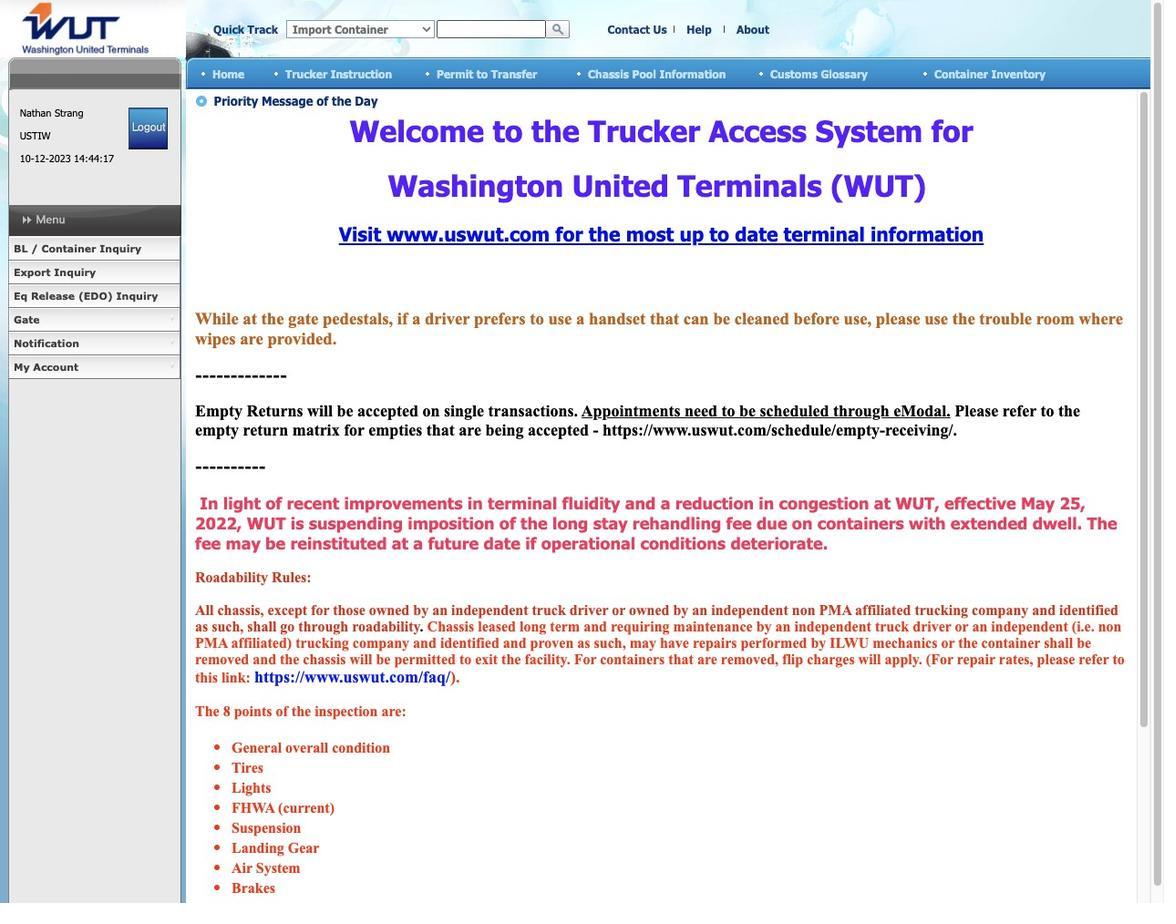 Task type: describe. For each thing, give the bounding box(es) containing it.
quick track
[[213, 23, 278, 36]]

instruction
[[331, 67, 392, 80]]

pool
[[632, 67, 656, 80]]

container inside 'link'
[[41, 243, 96, 254]]

export
[[14, 266, 51, 278]]

home
[[212, 67, 244, 80]]

contact
[[608, 23, 650, 36]]

12-
[[34, 152, 49, 164]]

inquiry inside export inquiry link
[[54, 266, 96, 278]]

account
[[33, 361, 78, 373]]

my account
[[14, 361, 78, 373]]

container inventory
[[935, 67, 1046, 80]]

notification link
[[8, 332, 181, 356]]

bl / container inquiry link
[[8, 237, 181, 261]]

information
[[660, 67, 726, 80]]

to
[[477, 67, 488, 80]]

export inquiry
[[14, 266, 96, 278]]

help link
[[687, 23, 712, 36]]

chassis pool information
[[588, 67, 726, 80]]

inquiry for container
[[100, 243, 141, 254]]

permit
[[437, 67, 473, 80]]

notification
[[14, 337, 79, 349]]

contact us link
[[608, 23, 667, 36]]

transfer
[[491, 67, 537, 80]]

about link
[[737, 23, 769, 36]]

eq release (edo) inquiry link
[[8, 284, 181, 308]]

us
[[653, 23, 667, 36]]

14:44:17
[[74, 152, 114, 164]]

quick
[[213, 23, 244, 36]]

login image
[[129, 108, 168, 150]]

customs glossary
[[770, 67, 868, 80]]

inventory
[[991, 67, 1046, 80]]

1 horizontal spatial container
[[935, 67, 988, 80]]

track
[[248, 23, 278, 36]]

gate link
[[8, 308, 181, 332]]

gate
[[14, 314, 40, 325]]

strang
[[55, 107, 83, 119]]

permit to transfer
[[437, 67, 537, 80]]



Task type: vqa. For each thing, say whether or not it's contained in the screenshot.
Inquiry
yes



Task type: locate. For each thing, give the bounding box(es) containing it.
2023
[[49, 152, 71, 164]]

nathan strang
[[20, 107, 83, 119]]

glossary
[[821, 67, 868, 80]]

export inquiry link
[[8, 261, 181, 284]]

10-12-2023 14:44:17
[[20, 152, 114, 164]]

None text field
[[437, 20, 546, 38]]

my account link
[[8, 356, 181, 379]]

bl
[[14, 243, 28, 254]]

trucker instruction
[[285, 67, 392, 80]]

inquiry for (edo)
[[116, 290, 158, 302]]

bl / container inquiry
[[14, 243, 141, 254]]

my
[[14, 361, 30, 373]]

help
[[687, 23, 712, 36]]

contact us
[[608, 23, 667, 36]]

inquiry inside bl / container inquiry 'link'
[[100, 243, 141, 254]]

nathan
[[20, 107, 51, 119]]

eq release (edo) inquiry
[[14, 290, 158, 302]]

container up export inquiry at the top of page
[[41, 243, 96, 254]]

ustiw
[[20, 129, 51, 141]]

0 vertical spatial container
[[935, 67, 988, 80]]

chassis
[[588, 67, 629, 80]]

inquiry down 'bl / container inquiry'
[[54, 266, 96, 278]]

2 vertical spatial inquiry
[[116, 290, 158, 302]]

1 vertical spatial container
[[41, 243, 96, 254]]

0 horizontal spatial container
[[41, 243, 96, 254]]

inquiry right "(edo)"
[[116, 290, 158, 302]]

eq
[[14, 290, 28, 302]]

1 vertical spatial inquiry
[[54, 266, 96, 278]]

container
[[935, 67, 988, 80], [41, 243, 96, 254]]

10-
[[20, 152, 34, 164]]

customs
[[770, 67, 818, 80]]

(edo)
[[78, 290, 113, 302]]

inquiry inside the 'eq release (edo) inquiry' link
[[116, 290, 158, 302]]

about
[[737, 23, 769, 36]]

inquiry up export inquiry link
[[100, 243, 141, 254]]

release
[[31, 290, 75, 302]]

/
[[31, 243, 38, 254]]

container left inventory
[[935, 67, 988, 80]]

inquiry
[[100, 243, 141, 254], [54, 266, 96, 278], [116, 290, 158, 302]]

trucker
[[285, 67, 327, 80]]

0 vertical spatial inquiry
[[100, 243, 141, 254]]



